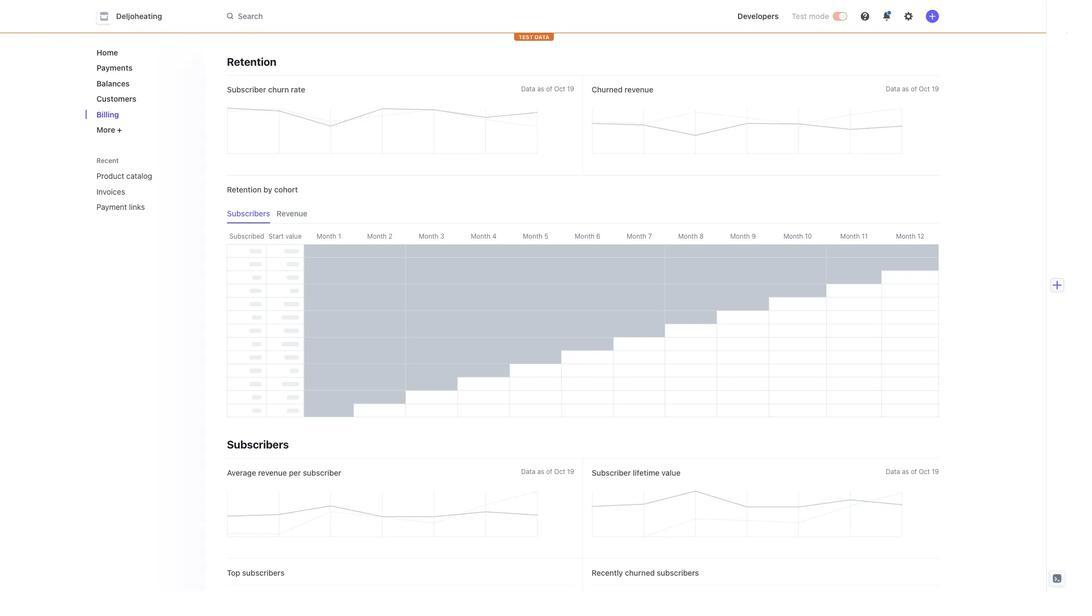 Task type: vqa. For each thing, say whether or not it's contained in the screenshot.
Average
yes



Task type: describe. For each thing, give the bounding box(es) containing it.
customers
[[97, 94, 137, 103]]

developers link
[[734, 8, 784, 25]]

month for month 11
[[841, 232, 861, 240]]

Search text field
[[221, 6, 527, 26]]

recently
[[592, 568, 623, 577]]

month 11
[[841, 232, 868, 240]]

month 6
[[575, 232, 601, 240]]

month 8
[[679, 232, 704, 240]]

data as of oct 19 for average revenue per subscriber
[[521, 468, 575, 476]]

subscriber churn rate
[[227, 85, 305, 94]]

payment links link
[[92, 198, 181, 216]]

value for subscribed start value
[[286, 232, 302, 240]]

per
[[289, 468, 301, 477]]

catalog
[[126, 172, 152, 181]]

subscriber lifetime value
[[592, 468, 681, 477]]

notifications image
[[883, 12, 892, 21]]

data for churned revenue
[[886, 85, 901, 92]]

2 subscribers from the top
[[227, 438, 289, 451]]

customers link
[[92, 90, 197, 108]]

revenue button
[[277, 204, 314, 224]]

month 5
[[523, 232, 549, 240]]

month for month 12
[[897, 232, 916, 240]]

start
[[269, 232, 284, 240]]

churned revenue
[[592, 85, 654, 94]]

month for month 2
[[367, 232, 387, 240]]

links
[[129, 203, 145, 212]]

revenue for average
[[258, 468, 287, 477]]

recent element
[[86, 167, 205, 216]]

2 subscribers from the left
[[657, 568, 700, 577]]

home link
[[92, 44, 197, 61]]

month 9
[[731, 232, 756, 240]]

settings image
[[905, 12, 914, 21]]

lifetime
[[633, 468, 660, 477]]

month 12
[[897, 232, 925, 240]]

data
[[535, 34, 550, 40]]

of for subscriber lifetime value
[[911, 468, 918, 476]]

churn
[[268, 85, 289, 94]]

data for subscriber lifetime value
[[886, 468, 901, 476]]

more +
[[97, 125, 122, 134]]

month for month 9
[[731, 232, 750, 240]]

product catalog link
[[92, 167, 181, 185]]

payments link
[[92, 59, 197, 77]]

month for month 8
[[679, 232, 698, 240]]

billing link
[[92, 106, 197, 123]]

balances link
[[92, 75, 197, 92]]

mode
[[810, 12, 830, 21]]

as for average revenue per subscriber
[[538, 468, 545, 476]]

home
[[97, 48, 118, 57]]

subscribed
[[230, 232, 264, 240]]

8
[[700, 232, 704, 240]]

7
[[649, 232, 652, 240]]

subscribers button
[[227, 204, 277, 224]]

month 1
[[317, 232, 341, 240]]

billing
[[97, 110, 119, 119]]

data for average revenue per subscriber
[[521, 468, 536, 476]]

subscriber
[[303, 468, 342, 477]]

retention for retention
[[227, 55, 277, 68]]

subscribers inside subscribers button
[[227, 209, 270, 218]]

test
[[792, 12, 808, 21]]

as for subscriber churn rate
[[538, 85, 545, 92]]

1
[[338, 232, 341, 240]]

cohort
[[274, 185, 298, 194]]

deljoheating
[[116, 12, 162, 21]]

month 4
[[471, 232, 497, 240]]

data as of oct 19 for subscriber lifetime value
[[886, 468, 940, 476]]

test data
[[519, 34, 550, 40]]

invoices link
[[92, 183, 181, 200]]

oct for average revenue per subscriber
[[555, 468, 566, 476]]

9
[[752, 232, 756, 240]]

3
[[441, 232, 445, 240]]



Task type: locate. For each thing, give the bounding box(es) containing it.
0 vertical spatial value
[[286, 232, 302, 240]]

4 month from the left
[[471, 232, 491, 240]]

0 vertical spatial retention
[[227, 55, 277, 68]]

retention for retention by cohort
[[227, 185, 262, 194]]

6 month from the left
[[575, 232, 595, 240]]

month left 7
[[627, 232, 647, 240]]

by
[[264, 185, 272, 194]]

revenue
[[277, 209, 308, 218]]

cohort retention charts tab list
[[227, 204, 940, 224]]

10 month from the left
[[784, 232, 804, 240]]

data as of oct 19 for churned revenue
[[886, 85, 940, 92]]

search
[[238, 12, 263, 21]]

12 month from the left
[[897, 232, 916, 240]]

9 month from the left
[[731, 232, 750, 240]]

product catalog
[[97, 172, 152, 181]]

retention by cohort
[[227, 185, 298, 194]]

as
[[538, 85, 545, 92], [903, 85, 910, 92], [538, 468, 545, 476], [903, 468, 910, 476]]

11 month from the left
[[841, 232, 861, 240]]

invoices
[[97, 187, 125, 196]]

churned
[[592, 85, 623, 94]]

subscribed start value
[[230, 232, 302, 240]]

19
[[568, 85, 575, 92], [932, 85, 940, 92], [568, 468, 575, 476], [932, 468, 940, 476]]

subscriber
[[227, 85, 266, 94], [592, 468, 631, 477]]

revenue
[[625, 85, 654, 94], [258, 468, 287, 477]]

month 10
[[784, 232, 813, 240]]

oct
[[555, 85, 566, 92], [920, 85, 931, 92], [555, 468, 566, 476], [920, 468, 931, 476]]

0 horizontal spatial revenue
[[258, 468, 287, 477]]

payment links
[[97, 203, 145, 212]]

oct for churned revenue
[[920, 85, 931, 92]]

as for subscriber lifetime value
[[903, 468, 910, 476]]

rate
[[291, 85, 305, 94]]

average revenue per subscriber
[[227, 468, 342, 477]]

oct for subscriber lifetime value
[[920, 468, 931, 476]]

of
[[546, 85, 553, 92], [911, 85, 918, 92], [546, 468, 553, 476], [911, 468, 918, 476]]

month left 10
[[784, 232, 804, 240]]

1 vertical spatial revenue
[[258, 468, 287, 477]]

month for month 10
[[784, 232, 804, 240]]

2
[[389, 232, 393, 240]]

subscribers up average
[[227, 438, 289, 451]]

revenue left per
[[258, 468, 287, 477]]

3 month from the left
[[419, 232, 439, 240]]

month left 8
[[679, 232, 698, 240]]

0 horizontal spatial subscribers
[[242, 568, 285, 577]]

0 vertical spatial revenue
[[625, 85, 654, 94]]

1 horizontal spatial revenue
[[625, 85, 654, 94]]

value right lifetime
[[662, 468, 681, 477]]

data for subscriber churn rate
[[521, 85, 536, 92]]

subscriber for subscriber lifetime value
[[592, 468, 631, 477]]

value right start
[[286, 232, 302, 240]]

12
[[918, 232, 925, 240]]

top subscribers
[[227, 568, 285, 577]]

19 for subscriber churn rate
[[568, 85, 575, 92]]

7 month from the left
[[627, 232, 647, 240]]

month left 12
[[897, 232, 916, 240]]

11
[[862, 232, 868, 240]]

month for month 6
[[575, 232, 595, 240]]

data as of oct 19
[[521, 85, 575, 92], [886, 85, 940, 92], [521, 468, 575, 476], [886, 468, 940, 476]]

subscriber left churn
[[227, 85, 266, 94]]

month 2
[[367, 232, 393, 240]]

month left 3
[[419, 232, 439, 240]]

month for month 7
[[627, 232, 647, 240]]

month for month 4
[[471, 232, 491, 240]]

payment
[[97, 203, 127, 212]]

value
[[286, 232, 302, 240], [662, 468, 681, 477]]

data
[[521, 85, 536, 92], [886, 85, 901, 92], [521, 468, 536, 476], [886, 468, 901, 476]]

1 vertical spatial retention
[[227, 185, 262, 194]]

value for subscriber lifetime value
[[662, 468, 681, 477]]

of for churned revenue
[[911, 85, 918, 92]]

oct for subscriber churn rate
[[555, 85, 566, 92]]

month left 5
[[523, 232, 543, 240]]

revenue for churned
[[625, 85, 654, 94]]

retention up the subscriber churn rate
[[227, 55, 277, 68]]

developers
[[738, 12, 779, 21]]

of for subscriber churn rate
[[546, 85, 553, 92]]

test
[[519, 34, 534, 40]]

Search search field
[[221, 6, 527, 26]]

core navigation links element
[[92, 44, 197, 139]]

month left '6'
[[575, 232, 595, 240]]

deljoheating button
[[97, 9, 173, 24]]

average
[[227, 468, 256, 477]]

month for month 1
[[317, 232, 336, 240]]

1 retention from the top
[[227, 55, 277, 68]]

month
[[317, 232, 336, 240], [367, 232, 387, 240], [419, 232, 439, 240], [471, 232, 491, 240], [523, 232, 543, 240], [575, 232, 595, 240], [627, 232, 647, 240], [679, 232, 698, 240], [731, 232, 750, 240], [784, 232, 804, 240], [841, 232, 861, 240], [897, 232, 916, 240]]

1 subscribers from the left
[[242, 568, 285, 577]]

more
[[97, 125, 115, 134]]

1 subscribers from the top
[[227, 209, 270, 218]]

retention left by
[[227, 185, 262, 194]]

+
[[117, 125, 122, 134]]

subscriber for subscriber churn rate
[[227, 85, 266, 94]]

as for churned revenue
[[903, 85, 910, 92]]

month left the '9' at the right top of page
[[731, 232, 750, 240]]

0 vertical spatial subscriber
[[227, 85, 266, 94]]

month 7
[[627, 232, 652, 240]]

10
[[805, 232, 813, 240]]

5
[[545, 232, 549, 240]]

subscribers up subscribed
[[227, 209, 270, 218]]

1 vertical spatial subscriber
[[592, 468, 631, 477]]

payments
[[97, 63, 133, 72]]

month left 4
[[471, 232, 491, 240]]

19 for subscriber lifetime value
[[932, 468, 940, 476]]

1 vertical spatial subscribers
[[227, 438, 289, 451]]

top
[[227, 568, 240, 577]]

subscribers right churned
[[657, 568, 700, 577]]

recent
[[97, 157, 119, 164]]

subscriber left lifetime
[[592, 468, 631, 477]]

8 month from the left
[[679, 232, 698, 240]]

1 horizontal spatial subscriber
[[592, 468, 631, 477]]

month 3
[[419, 232, 445, 240]]

2 retention from the top
[[227, 185, 262, 194]]

subscribers
[[227, 209, 270, 218], [227, 438, 289, 451]]

recently churned subscribers
[[592, 568, 700, 577]]

0 vertical spatial subscribers
[[227, 209, 270, 218]]

1 horizontal spatial subscribers
[[657, 568, 700, 577]]

0 horizontal spatial value
[[286, 232, 302, 240]]

1 month from the left
[[317, 232, 336, 240]]

churned
[[625, 568, 655, 577]]

test mode
[[792, 12, 830, 21]]

6
[[597, 232, 601, 240]]

1 horizontal spatial value
[[662, 468, 681, 477]]

0 horizontal spatial subscriber
[[227, 85, 266, 94]]

subscribers
[[242, 568, 285, 577], [657, 568, 700, 577]]

19 for average revenue per subscriber
[[568, 468, 575, 476]]

data as of oct 19 for subscriber churn rate
[[521, 85, 575, 92]]

month left 2
[[367, 232, 387, 240]]

product
[[97, 172, 124, 181]]

revenue right churned
[[625, 85, 654, 94]]

help image
[[861, 12, 870, 21]]

subscribers right top
[[242, 568, 285, 577]]

19 for churned revenue
[[932, 85, 940, 92]]

month left 11
[[841, 232, 861, 240]]

of for average revenue per subscriber
[[546, 468, 553, 476]]

balances
[[97, 79, 130, 88]]

5 month from the left
[[523, 232, 543, 240]]

retention
[[227, 55, 277, 68], [227, 185, 262, 194]]

4
[[493, 232, 497, 240]]

recent navigation links element
[[86, 152, 205, 216]]

month left 1
[[317, 232, 336, 240]]

1 vertical spatial value
[[662, 468, 681, 477]]

month for month 3
[[419, 232, 439, 240]]

month for month 5
[[523, 232, 543, 240]]

2 month from the left
[[367, 232, 387, 240]]



